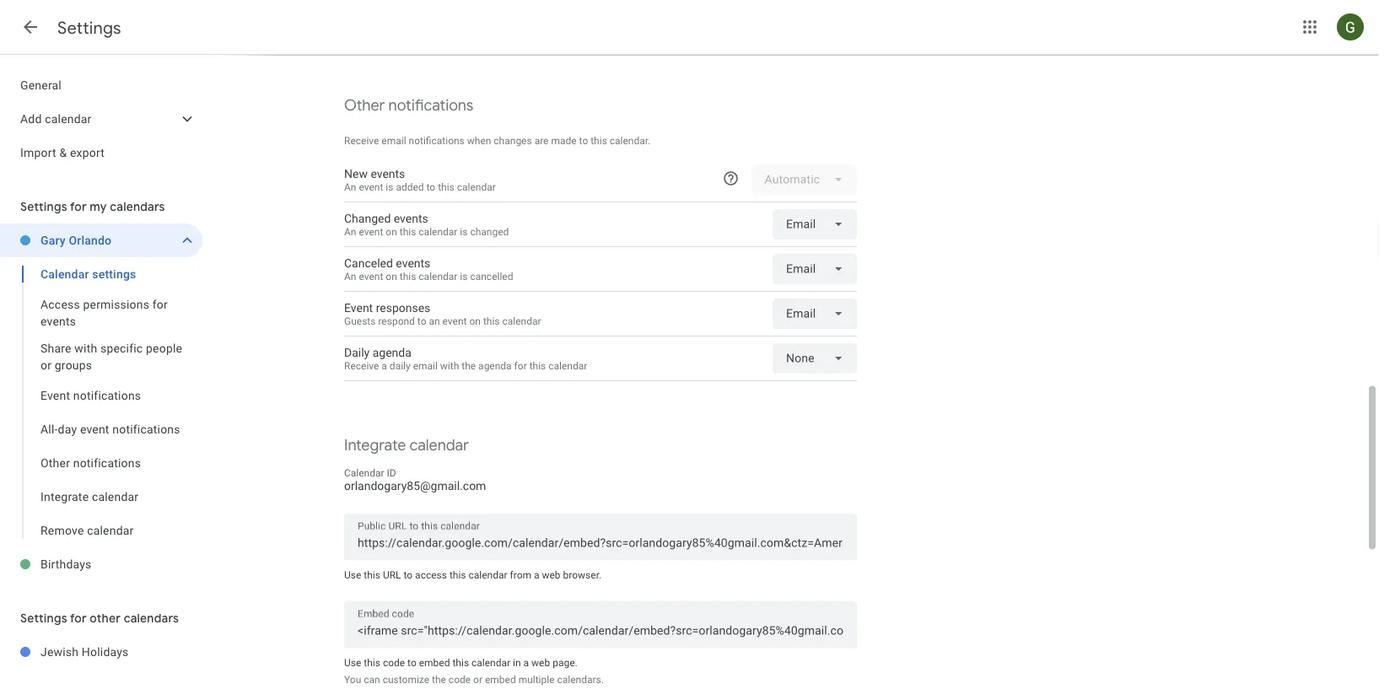 Task type: describe. For each thing, give the bounding box(es) containing it.
jewish holidays tree item
[[0, 636, 203, 669]]

jewish holidays
[[41, 645, 129, 659]]

settings for settings for my calendars
[[20, 199, 67, 214]]

settings
[[92, 267, 136, 281]]

receive email notifications when changes are made to this calendar.
[[344, 135, 651, 147]]

orlandogary85@gmail.com
[[344, 479, 486, 493]]

canceled events an event on this calendar is cancelled
[[344, 256, 514, 282]]

calendar inside event responses guests respond to an event on this calendar
[[503, 315, 541, 327]]

calendar for calendar id orlandogary85@gmail.com
[[344, 468, 385, 479]]

settings for other calendars
[[20, 611, 179, 626]]

to inside new events an event is added to this calendar
[[427, 181, 436, 193]]

to up customize
[[408, 657, 417, 669]]

multiple
[[519, 674, 555, 686]]

customize
[[383, 674, 430, 686]]

integrate calendar inside group
[[41, 490, 139, 504]]

page.
[[553, 657, 578, 669]]

notifications up new events an event is added to this calendar
[[409, 135, 465, 147]]

1 receive from the top
[[344, 135, 379, 147]]

1 vertical spatial the
[[432, 674, 446, 686]]

daily agenda receive a daily email with the agenda for this calendar
[[344, 346, 588, 372]]

event for new
[[359, 181, 383, 193]]

event for event responses guests respond to an event on this calendar
[[344, 301, 373, 315]]

can
[[364, 674, 380, 686]]

changed
[[344, 212, 391, 226]]

changed
[[470, 226, 509, 237]]

for inside the daily agenda receive a daily email with the agenda for this calendar
[[515, 360, 527, 372]]

in
[[513, 657, 521, 669]]

calendars for settings for other calendars
[[124, 611, 179, 626]]

when
[[467, 135, 492, 147]]

1 horizontal spatial or
[[474, 674, 483, 686]]

this inside canceled events an event on this calendar is cancelled
[[400, 270, 416, 282]]

web for browser.
[[542, 569, 561, 581]]

jewish
[[41, 645, 79, 659]]

1 horizontal spatial agenda
[[479, 360, 512, 372]]

canceled
[[344, 256, 393, 270]]

permissions
[[83, 298, 150, 311]]

calendar inside new events an event is added to this calendar
[[457, 181, 496, 193]]

settings for settings
[[57, 17, 121, 38]]

calendars.
[[557, 674, 604, 686]]

other inside group
[[41, 456, 70, 470]]

an for new events
[[344, 181, 357, 193]]

changes
[[494, 135, 532, 147]]

an for changed events
[[344, 226, 357, 237]]

integrate inside group
[[41, 490, 89, 504]]

people
[[146, 341, 182, 355]]

specific
[[100, 341, 143, 355]]

use this code to embed this calendar in a web page.
[[344, 657, 578, 669]]

event for changed
[[359, 226, 383, 237]]

remove calendar
[[41, 524, 134, 538]]

import
[[20, 146, 56, 160]]

0 vertical spatial code
[[383, 657, 405, 669]]

this inside event responses guests respond to an event on this calendar
[[484, 315, 500, 327]]

gary orlando tree item
[[0, 224, 203, 257]]

group containing calendar settings
[[0, 257, 203, 548]]

a for use this code to embed this calendar in a web page.
[[524, 657, 529, 669]]

calendar for calendar settings
[[41, 267, 89, 281]]

are
[[535, 135, 549, 147]]

this inside changed events an event on this calendar is changed
[[400, 226, 416, 237]]

responses
[[376, 301, 431, 315]]

web for page.
[[532, 657, 550, 669]]

from
[[510, 569, 532, 581]]

remove
[[41, 524, 84, 538]]

notifications down the all-day event notifications
[[73, 456, 141, 470]]

receive inside the daily agenda receive a daily email with the agenda for this calendar
[[344, 360, 379, 372]]

added
[[396, 181, 424, 193]]

id
[[387, 468, 396, 479]]

event for event notifications
[[41, 389, 70, 403]]

my
[[90, 199, 107, 214]]

for inside 'access permissions for events'
[[153, 298, 168, 311]]

on for canceled
[[386, 270, 397, 282]]

0 vertical spatial other notifications
[[344, 96, 474, 115]]

settings for settings for other calendars
[[20, 611, 67, 626]]



Task type: locate. For each thing, give the bounding box(es) containing it.
integrate up id
[[344, 436, 406, 455]]

cancelled
[[470, 270, 514, 282]]

2 vertical spatial a
[[524, 657, 529, 669]]

a right in
[[524, 657, 529, 669]]

1 horizontal spatial integrate calendar
[[344, 436, 469, 455]]

general
[[20, 78, 62, 92]]

a for use this url to access this calendar from a web browser.
[[534, 569, 540, 581]]

calendar.
[[610, 135, 651, 147]]

on inside event responses guests respond to an event on this calendar
[[470, 315, 481, 327]]

1 vertical spatial with
[[440, 360, 459, 372]]

with right daily
[[440, 360, 459, 372]]

calendars for settings for my calendars
[[110, 199, 165, 214]]

web
[[542, 569, 561, 581], [532, 657, 550, 669]]

made
[[552, 135, 577, 147]]

a left daily
[[382, 360, 387, 372]]

agenda
[[373, 346, 412, 360], [479, 360, 512, 372]]

access permissions for events
[[41, 298, 168, 328]]

0 vertical spatial settings
[[57, 17, 121, 38]]

events down changed events an event on this calendar is changed
[[396, 256, 431, 270]]

gary orlando
[[41, 233, 112, 247]]

settings up gary
[[20, 199, 67, 214]]

calendar inside canceled events an event on this calendar is cancelled
[[419, 270, 458, 282]]

integrate calendar
[[344, 436, 469, 455], [41, 490, 139, 504]]

calendar id orlandogary85@gmail.com
[[344, 468, 486, 493]]

share with specific people or groups
[[41, 341, 182, 372]]

0 vertical spatial an
[[344, 181, 357, 193]]

to
[[579, 135, 588, 147], [427, 181, 436, 193], [418, 315, 427, 327], [404, 569, 413, 581], [408, 657, 417, 669]]

event inside canceled events an event on this calendar is cancelled
[[359, 270, 383, 282]]

0 horizontal spatial with
[[75, 341, 97, 355]]

2 receive from the top
[[344, 360, 379, 372]]

an up 'guests'
[[344, 270, 357, 282]]

0 vertical spatial integrate calendar
[[344, 436, 469, 455]]

1 vertical spatial other
[[41, 456, 70, 470]]

all-day event notifications
[[41, 422, 180, 436]]

None field
[[773, 209, 858, 240], [773, 254, 858, 284], [773, 299, 858, 329], [773, 344, 858, 374], [773, 209, 858, 240], [773, 254, 858, 284], [773, 299, 858, 329], [773, 344, 858, 374]]

1 vertical spatial email
[[413, 360, 438, 372]]

&
[[59, 146, 67, 160]]

calendar inside "tree"
[[45, 112, 92, 126]]

0 horizontal spatial embed
[[419, 657, 450, 669]]

events for changed events
[[394, 212, 429, 226]]

1 vertical spatial settings
[[20, 199, 67, 214]]

calendar inside the daily agenda receive a daily email with the agenda for this calendar
[[549, 360, 588, 372]]

1 vertical spatial other notifications
[[41, 456, 141, 470]]

email right daily
[[413, 360, 438, 372]]

tree containing general
[[0, 68, 203, 170]]

is
[[386, 181, 394, 193], [460, 226, 468, 237], [460, 270, 468, 282]]

calendar settings
[[41, 267, 136, 281]]

other
[[344, 96, 385, 115], [41, 456, 70, 470]]

2 vertical spatial settings
[[20, 611, 67, 626]]

events inside 'access permissions for events'
[[41, 314, 76, 328]]

other notifications up new events an event is added to this calendar
[[344, 96, 474, 115]]

birthdays
[[41, 557, 92, 571]]

settings for my calendars tree
[[0, 224, 203, 582]]

birthdays tree item
[[0, 548, 203, 582]]

on for changed
[[386, 226, 397, 237]]

0 vertical spatial with
[[75, 341, 97, 355]]

1 vertical spatial use
[[344, 657, 362, 669]]

calendar inside tree
[[41, 267, 89, 281]]

event right the day
[[80, 422, 109, 436]]

0 vertical spatial event
[[344, 301, 373, 315]]

or down "use this code to embed this calendar in a web page."
[[474, 674, 483, 686]]

settings right go back "image"
[[57, 17, 121, 38]]

1 vertical spatial code
[[449, 674, 471, 686]]

the inside the daily agenda receive a daily email with the agenda for this calendar
[[462, 360, 476, 372]]

None text field
[[358, 532, 844, 555]]

tree
[[0, 68, 203, 170]]

0 vertical spatial on
[[386, 226, 397, 237]]

events for canceled events
[[396, 256, 431, 270]]

calendars up jewish holidays link
[[124, 611, 179, 626]]

0 horizontal spatial code
[[383, 657, 405, 669]]

this inside new events an event is added to this calendar
[[438, 181, 455, 193]]

0 horizontal spatial integrate
[[41, 490, 89, 504]]

integrate up remove
[[41, 490, 89, 504]]

a right from
[[534, 569, 540, 581]]

with inside the daily agenda receive a daily email with the agenda for this calendar
[[440, 360, 459, 372]]

calendars
[[110, 199, 165, 214], [124, 611, 179, 626]]

on up canceled
[[386, 226, 397, 237]]

other down all-
[[41, 456, 70, 470]]

to left an
[[418, 315, 427, 327]]

guests
[[344, 315, 376, 327]]

event right an
[[443, 315, 467, 327]]

event up all-
[[41, 389, 70, 403]]

0 vertical spatial receive
[[344, 135, 379, 147]]

agenda down respond
[[373, 346, 412, 360]]

event
[[344, 301, 373, 315], [41, 389, 70, 403]]

1 vertical spatial embed
[[485, 674, 516, 686]]

event up changed
[[359, 181, 383, 193]]

is inside canceled events an event on this calendar is cancelled
[[460, 270, 468, 282]]

web up multiple
[[532, 657, 550, 669]]

3 an from the top
[[344, 270, 357, 282]]

this inside the daily agenda receive a daily email with the agenda for this calendar
[[530, 360, 546, 372]]

2 vertical spatial an
[[344, 270, 357, 282]]

group
[[0, 257, 203, 548]]

calendar inside changed events an event on this calendar is changed
[[419, 226, 458, 237]]

1 horizontal spatial a
[[524, 657, 529, 669]]

with inside share with specific people or groups
[[75, 341, 97, 355]]

0 horizontal spatial or
[[41, 358, 52, 372]]

1 use from the top
[[344, 569, 362, 581]]

events right new
[[371, 167, 405, 181]]

notifications
[[389, 96, 474, 115], [409, 135, 465, 147], [73, 389, 141, 403], [112, 422, 180, 436], [73, 456, 141, 470]]

1 horizontal spatial other
[[344, 96, 385, 115]]

1 vertical spatial or
[[474, 674, 483, 686]]

0 horizontal spatial the
[[432, 674, 446, 686]]

daily
[[344, 346, 370, 360]]

0 horizontal spatial other notifications
[[41, 456, 141, 470]]

export
[[70, 146, 105, 160]]

1 horizontal spatial other notifications
[[344, 96, 474, 115]]

integrate calendar up remove calendar
[[41, 490, 139, 504]]

events inside canceled events an event on this calendar is cancelled
[[396, 256, 431, 270]]

use left url
[[344, 569, 362, 581]]

other notifications
[[344, 96, 474, 115], [41, 456, 141, 470]]

event up canceled
[[359, 226, 383, 237]]

1 vertical spatial calendar
[[344, 468, 385, 479]]

to right made
[[579, 135, 588, 147]]

integrate calendar up id
[[344, 436, 469, 455]]

an up changed
[[344, 181, 357, 193]]

gary
[[41, 233, 66, 247]]

events inside changed events an event on this calendar is changed
[[394, 212, 429, 226]]

1 vertical spatial on
[[386, 270, 397, 282]]

1 vertical spatial receive
[[344, 360, 379, 372]]

is inside changed events an event on this calendar is changed
[[460, 226, 468, 237]]

calendars right my
[[110, 199, 165, 214]]

for
[[70, 199, 87, 214], [153, 298, 168, 311], [515, 360, 527, 372], [70, 611, 87, 626]]

browser.
[[563, 569, 602, 581]]

use
[[344, 569, 362, 581], [344, 657, 362, 669]]

event inside event responses guests respond to an event on this calendar
[[344, 301, 373, 315]]

import & export
[[20, 146, 105, 160]]

None text field
[[358, 619, 844, 643]]

use this url to access this calendar from a web browser.
[[344, 569, 602, 581]]

new
[[344, 167, 368, 181]]

code up customize
[[383, 657, 405, 669]]

1 vertical spatial is
[[460, 226, 468, 237]]

code down "use this code to embed this calendar in a web page."
[[449, 674, 471, 686]]

settings up jewish
[[20, 611, 67, 626]]

other up new
[[344, 96, 385, 115]]

is for canceled events
[[460, 270, 468, 282]]

you can customize the code or embed multiple calendars.
[[344, 674, 604, 686]]

event inside event responses guests respond to an event on this calendar
[[443, 315, 467, 327]]

calendar
[[45, 112, 92, 126], [457, 181, 496, 193], [419, 226, 458, 237], [419, 270, 458, 282], [503, 315, 541, 327], [549, 360, 588, 372], [410, 436, 469, 455], [92, 490, 139, 504], [87, 524, 134, 538], [469, 569, 508, 581], [472, 657, 511, 669]]

0 vertical spatial a
[[382, 360, 387, 372]]

1 vertical spatial calendars
[[124, 611, 179, 626]]

web right from
[[542, 569, 561, 581]]

event notifications
[[41, 389, 141, 403]]

calendar
[[41, 267, 89, 281], [344, 468, 385, 479]]

the down event responses guests respond to an event on this calendar
[[462, 360, 476, 372]]

0 horizontal spatial email
[[382, 135, 406, 147]]

calendar inside calendar id orlandogary85@gmail.com
[[344, 468, 385, 479]]

event
[[359, 181, 383, 193], [359, 226, 383, 237], [359, 270, 383, 282], [443, 315, 467, 327], [80, 422, 109, 436]]

events for new events
[[371, 167, 405, 181]]

calendar up access
[[41, 267, 89, 281]]

access
[[41, 298, 80, 311]]

1 vertical spatial integrate
[[41, 490, 89, 504]]

2 horizontal spatial a
[[534, 569, 540, 581]]

new events an event is added to this calendar
[[344, 167, 496, 193]]

1 horizontal spatial integrate
[[344, 436, 406, 455]]

0 vertical spatial is
[[386, 181, 394, 193]]

go back image
[[20, 17, 41, 37]]

0 vertical spatial the
[[462, 360, 476, 372]]

1 vertical spatial integrate calendar
[[41, 490, 139, 504]]

with
[[75, 341, 97, 355], [440, 360, 459, 372]]

url
[[383, 569, 401, 581]]

event inside group
[[80, 422, 109, 436]]

1 horizontal spatial event
[[344, 301, 373, 315]]

with up "groups"
[[75, 341, 97, 355]]

use up you
[[344, 657, 362, 669]]

an inside canceled events an event on this calendar is cancelled
[[344, 270, 357, 282]]

event left respond
[[344, 301, 373, 315]]

orlando
[[69, 233, 112, 247]]

0 vertical spatial integrate
[[344, 436, 406, 455]]

an inside changed events an event on this calendar is changed
[[344, 226, 357, 237]]

events down added
[[394, 212, 429, 226]]

an for canceled events
[[344, 270, 357, 282]]

1 vertical spatial event
[[41, 389, 70, 403]]

respond
[[378, 315, 415, 327]]

events inside new events an event is added to this calendar
[[371, 167, 405, 181]]

email
[[382, 135, 406, 147], [413, 360, 438, 372]]

is left changed
[[460, 226, 468, 237]]

settings heading
[[57, 17, 121, 38]]

1 horizontal spatial calendar
[[344, 468, 385, 479]]

event for canceled
[[359, 270, 383, 282]]

is for changed events
[[460, 226, 468, 237]]

jewish holidays link
[[41, 636, 203, 669]]

2 vertical spatial is
[[460, 270, 468, 282]]

event inside new events an event is added to this calendar
[[359, 181, 383, 193]]

receive left daily
[[344, 360, 379, 372]]

you
[[344, 674, 361, 686]]

0 vertical spatial web
[[542, 569, 561, 581]]

1 horizontal spatial embed
[[485, 674, 516, 686]]

to right url
[[404, 569, 413, 581]]

to right added
[[427, 181, 436, 193]]

is inside new events an event is added to this calendar
[[386, 181, 394, 193]]

use for use this code to embed this calendar in a web page.
[[344, 657, 362, 669]]

this
[[591, 135, 608, 147], [438, 181, 455, 193], [400, 226, 416, 237], [400, 270, 416, 282], [484, 315, 500, 327], [530, 360, 546, 372], [364, 569, 381, 581], [450, 569, 466, 581], [364, 657, 381, 669], [453, 657, 469, 669]]

notifications down event notifications
[[112, 422, 180, 436]]

on up responses
[[386, 270, 397, 282]]

receive
[[344, 135, 379, 147], [344, 360, 379, 372]]

a inside the daily agenda receive a daily email with the agenda for this calendar
[[382, 360, 387, 372]]

a
[[382, 360, 387, 372], [534, 569, 540, 581], [524, 657, 529, 669]]

other
[[90, 611, 121, 626]]

on up the daily agenda receive a daily email with the agenda for this calendar
[[470, 315, 481, 327]]

on
[[386, 226, 397, 237], [386, 270, 397, 282], [470, 315, 481, 327]]

to inside event responses guests respond to an event on this calendar
[[418, 315, 427, 327]]

event up responses
[[359, 270, 383, 282]]

1 vertical spatial a
[[534, 569, 540, 581]]

0 vertical spatial calendars
[[110, 199, 165, 214]]

events down access
[[41, 314, 76, 328]]

on inside changed events an event on this calendar is changed
[[386, 226, 397, 237]]

email inside the daily agenda receive a daily email with the agenda for this calendar
[[413, 360, 438, 372]]

groups
[[55, 358, 92, 372]]

0 vertical spatial use
[[344, 569, 362, 581]]

access
[[415, 569, 447, 581]]

0 vertical spatial embed
[[419, 657, 450, 669]]

event inside group
[[41, 389, 70, 403]]

is left added
[[386, 181, 394, 193]]

an
[[344, 181, 357, 193], [344, 226, 357, 237], [344, 270, 357, 282]]

or down share
[[41, 358, 52, 372]]

2 use from the top
[[344, 657, 362, 669]]

0 horizontal spatial integrate calendar
[[41, 490, 139, 504]]

1 an from the top
[[344, 181, 357, 193]]

on inside canceled events an event on this calendar is cancelled
[[386, 270, 397, 282]]

1 vertical spatial web
[[532, 657, 550, 669]]

0 vertical spatial calendar
[[41, 267, 89, 281]]

is left cancelled
[[460, 270, 468, 282]]

day
[[58, 422, 77, 436]]

2 an from the top
[[344, 226, 357, 237]]

an inside new events an event is added to this calendar
[[344, 181, 357, 193]]

daily
[[390, 360, 411, 372]]

1 vertical spatial an
[[344, 226, 357, 237]]

embed
[[419, 657, 450, 669], [485, 674, 516, 686]]

other notifications inside group
[[41, 456, 141, 470]]

1 horizontal spatial the
[[462, 360, 476, 372]]

embed down in
[[485, 674, 516, 686]]

the
[[462, 360, 476, 372], [432, 674, 446, 686]]

0 vertical spatial other
[[344, 96, 385, 115]]

changed events an event on this calendar is changed
[[344, 212, 509, 237]]

0 vertical spatial email
[[382, 135, 406, 147]]

calendar left id
[[344, 468, 385, 479]]

other notifications down the all-day event notifications
[[41, 456, 141, 470]]

event responses guests respond to an event on this calendar
[[344, 301, 541, 327]]

embed up customize
[[419, 657, 450, 669]]

birthdays link
[[41, 548, 203, 582]]

0 vertical spatial or
[[41, 358, 52, 372]]

event inside changed events an event on this calendar is changed
[[359, 226, 383, 237]]

notifications up the all-day event notifications
[[73, 389, 141, 403]]

settings for my calendars
[[20, 199, 165, 214]]

integrate
[[344, 436, 406, 455], [41, 490, 89, 504]]

1 horizontal spatial code
[[449, 674, 471, 686]]

an up canceled
[[344, 226, 357, 237]]

use for use this url to access this calendar from a web browser.
[[344, 569, 362, 581]]

or
[[41, 358, 52, 372], [474, 674, 483, 686]]

1 horizontal spatial with
[[440, 360, 459, 372]]

share
[[41, 341, 71, 355]]

email up new events an event is added to this calendar
[[382, 135, 406, 147]]

holidays
[[82, 645, 129, 659]]

receive up new
[[344, 135, 379, 147]]

0 horizontal spatial event
[[41, 389, 70, 403]]

agenda down event responses guests respond to an event on this calendar
[[479, 360, 512, 372]]

0 horizontal spatial a
[[382, 360, 387, 372]]

1 horizontal spatial email
[[413, 360, 438, 372]]

the down "use this code to embed this calendar in a web page."
[[432, 674, 446, 686]]

or inside share with specific people or groups
[[41, 358, 52, 372]]

an
[[429, 315, 440, 327]]

all-
[[41, 422, 58, 436]]

notifications up when
[[389, 96, 474, 115]]

0 horizontal spatial other
[[41, 456, 70, 470]]

0 horizontal spatial agenda
[[373, 346, 412, 360]]

add calendar
[[20, 112, 92, 126]]

0 horizontal spatial calendar
[[41, 267, 89, 281]]

2 vertical spatial on
[[470, 315, 481, 327]]

add
[[20, 112, 42, 126]]



Task type: vqa. For each thing, say whether or not it's contained in the screenshot.
the right 31
no



